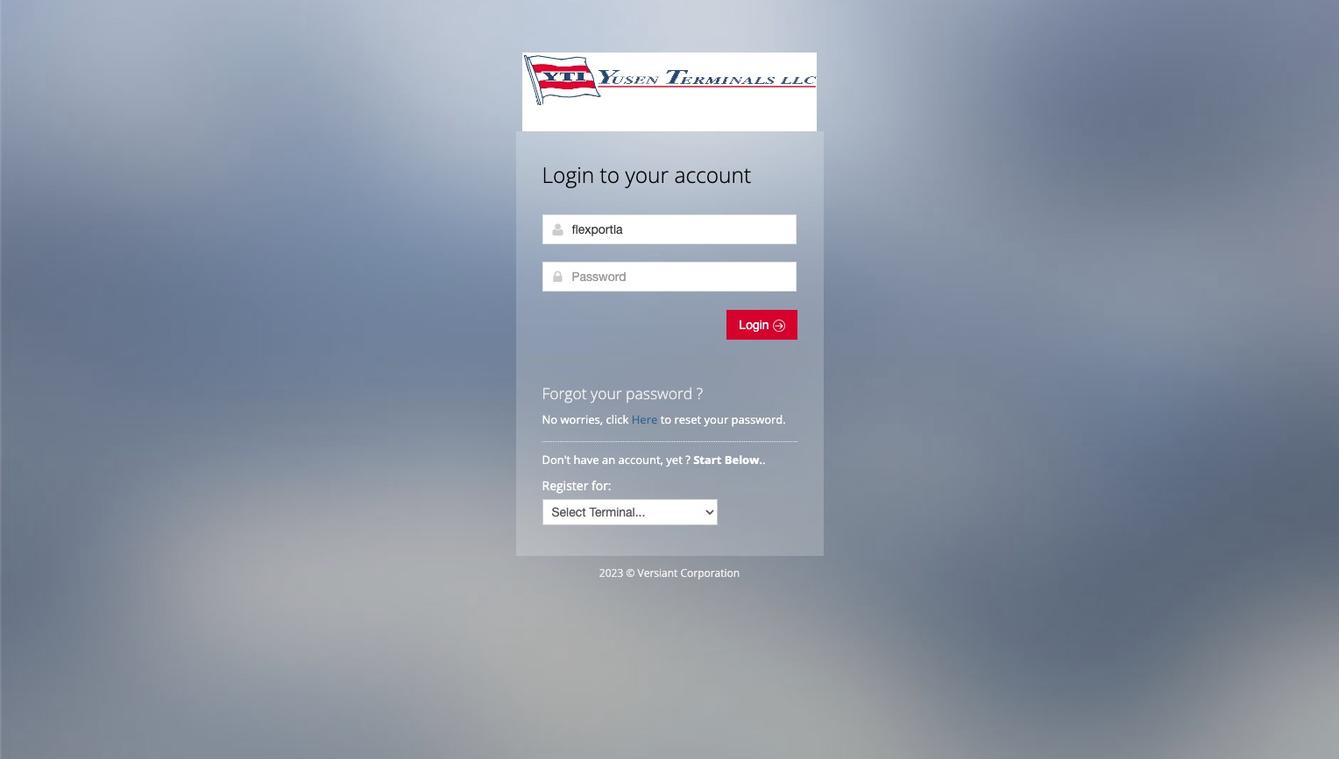 Task type: locate. For each thing, give the bounding box(es) containing it.
login for login to your account
[[542, 160, 594, 189]]

versiant
[[638, 566, 678, 581]]

here link
[[632, 412, 658, 428]]

2023
[[599, 566, 623, 581]]

1 vertical spatial to
[[661, 412, 671, 428]]

account
[[674, 160, 751, 189]]

your up username text field
[[625, 160, 669, 189]]

register for:
[[542, 478, 611, 494]]

1 vertical spatial ?
[[686, 452, 690, 468]]

1 vertical spatial your
[[591, 383, 622, 404]]

? up reset
[[697, 383, 703, 404]]

0 vertical spatial your
[[625, 160, 669, 189]]

your right reset
[[704, 412, 729, 428]]

login
[[542, 160, 594, 189], [739, 318, 773, 332]]

your
[[625, 160, 669, 189], [591, 383, 622, 404], [704, 412, 729, 428]]

to right the here
[[661, 412, 671, 428]]

0 vertical spatial to
[[600, 160, 620, 189]]

register
[[542, 478, 588, 494]]

for:
[[592, 478, 611, 494]]

lock image
[[551, 270, 565, 284]]

start
[[693, 452, 722, 468]]

0 vertical spatial login
[[542, 160, 594, 189]]

forgot
[[542, 383, 587, 404]]

password
[[626, 383, 693, 404]]

login inside button
[[739, 318, 773, 332]]

your up the click
[[591, 383, 622, 404]]

no
[[542, 412, 558, 428]]

password.
[[731, 412, 786, 428]]

0 horizontal spatial to
[[600, 160, 620, 189]]

2 horizontal spatial your
[[704, 412, 729, 428]]

0 horizontal spatial login
[[542, 160, 594, 189]]

1 vertical spatial login
[[739, 318, 773, 332]]

?
[[697, 383, 703, 404], [686, 452, 690, 468]]

©
[[626, 566, 635, 581]]

0 vertical spatial ?
[[697, 383, 703, 404]]

1 horizontal spatial login
[[739, 318, 773, 332]]

1 horizontal spatial your
[[625, 160, 669, 189]]

1 horizontal spatial to
[[661, 412, 671, 428]]

to
[[600, 160, 620, 189], [661, 412, 671, 428]]

2 vertical spatial your
[[704, 412, 729, 428]]

1 horizontal spatial ?
[[697, 383, 703, 404]]

to up username text field
[[600, 160, 620, 189]]

corporation
[[681, 566, 740, 581]]

account,
[[618, 452, 663, 468]]

? right the yet
[[686, 452, 690, 468]]

to inside forgot your password ? no worries, click here to reset your password.
[[661, 412, 671, 428]]



Task type: describe. For each thing, give the bounding box(es) containing it.
below.
[[725, 452, 763, 468]]

login button
[[727, 310, 797, 340]]

swapright image
[[773, 320, 785, 332]]

an
[[602, 452, 615, 468]]

2023 © versiant corporation
[[599, 566, 740, 581]]

user image
[[551, 223, 565, 237]]

reset
[[674, 412, 701, 428]]

don't have an account, yet ? start below. .
[[542, 452, 769, 468]]

forgot your password ? no worries, click here to reset your password.
[[542, 383, 786, 428]]

don't
[[542, 452, 571, 468]]

yet
[[666, 452, 683, 468]]

click
[[606, 412, 629, 428]]

have
[[574, 452, 599, 468]]

worries,
[[561, 412, 603, 428]]

.
[[763, 452, 766, 468]]

login for login
[[739, 318, 773, 332]]

Username text field
[[542, 215, 796, 245]]

0 horizontal spatial ?
[[686, 452, 690, 468]]

login to your account
[[542, 160, 751, 189]]

Password password field
[[542, 262, 796, 292]]

here
[[632, 412, 658, 428]]

0 horizontal spatial your
[[591, 383, 622, 404]]

? inside forgot your password ? no worries, click here to reset your password.
[[697, 383, 703, 404]]



Task type: vqa. For each thing, say whether or not it's contained in the screenshot.
password.
yes



